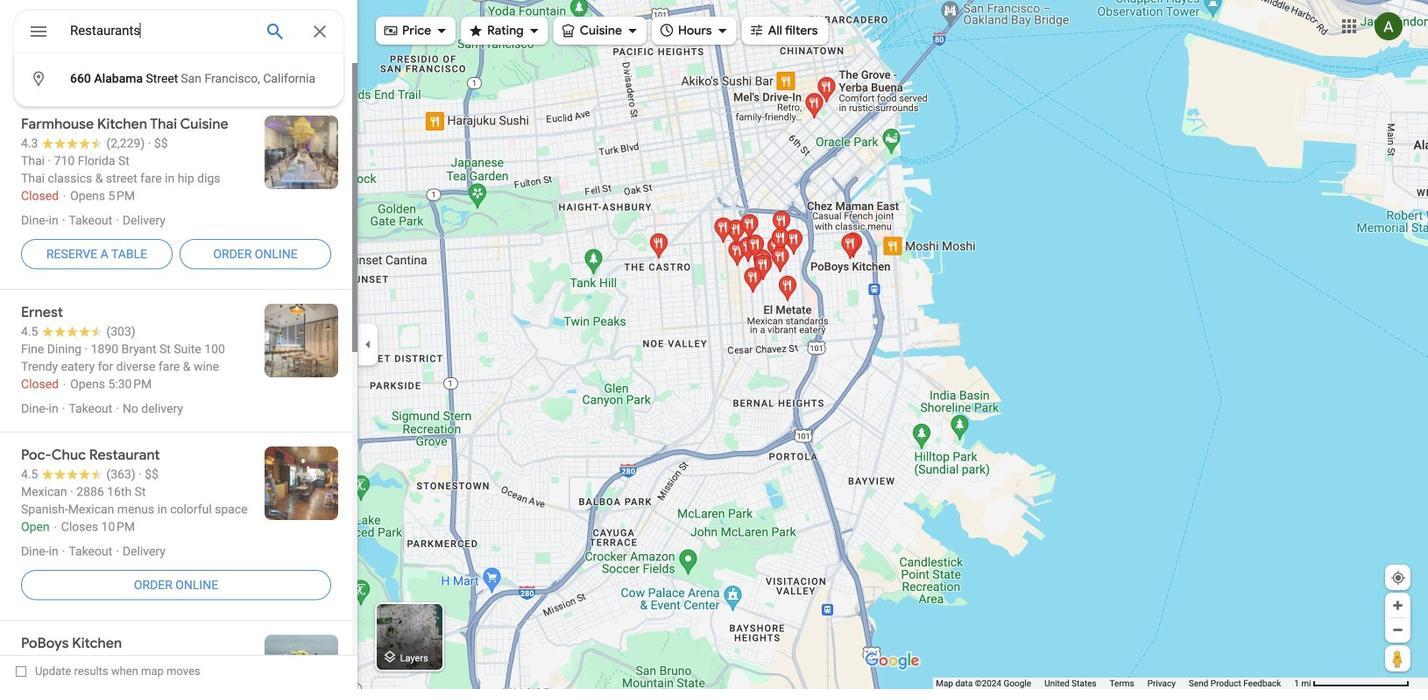 Task type: describe. For each thing, give the bounding box(es) containing it.
cell inside the google maps element
[[14, 65, 332, 93]]

zoom in image
[[1392, 600, 1405, 613]]

collapse side panel image
[[359, 335, 378, 355]]

Restaurants field
[[14, 11, 344, 58]]

zoom out image
[[1392, 624, 1405, 637]]

google account: augustus odena  
(augustus@adept.ai) image
[[1375, 12, 1404, 40]]



Task type: vqa. For each thing, say whether or not it's contained in the screenshot.
Restaurants field
yes



Task type: locate. For each thing, give the bounding box(es) containing it.
cell
[[14, 65, 332, 93]]

show street view coverage image
[[1386, 646, 1411, 672]]

None search field
[[14, 11, 344, 107]]

none checkbox inside the google maps element
[[16, 661, 200, 683]]

show your location image
[[1391, 571, 1407, 586]]

None checkbox
[[16, 661, 200, 683]]

google maps element
[[0, 0, 1429, 690]]

learn more about legal disclosure regarding public reviews on google maps image
[[75, 75, 91, 90]]

none search field inside the google maps element
[[14, 11, 344, 107]]

None field
[[70, 20, 251, 41]]

results for restaurants feed
[[0, 61, 358, 690]]

none field inside restaurants field
[[70, 20, 251, 41]]



